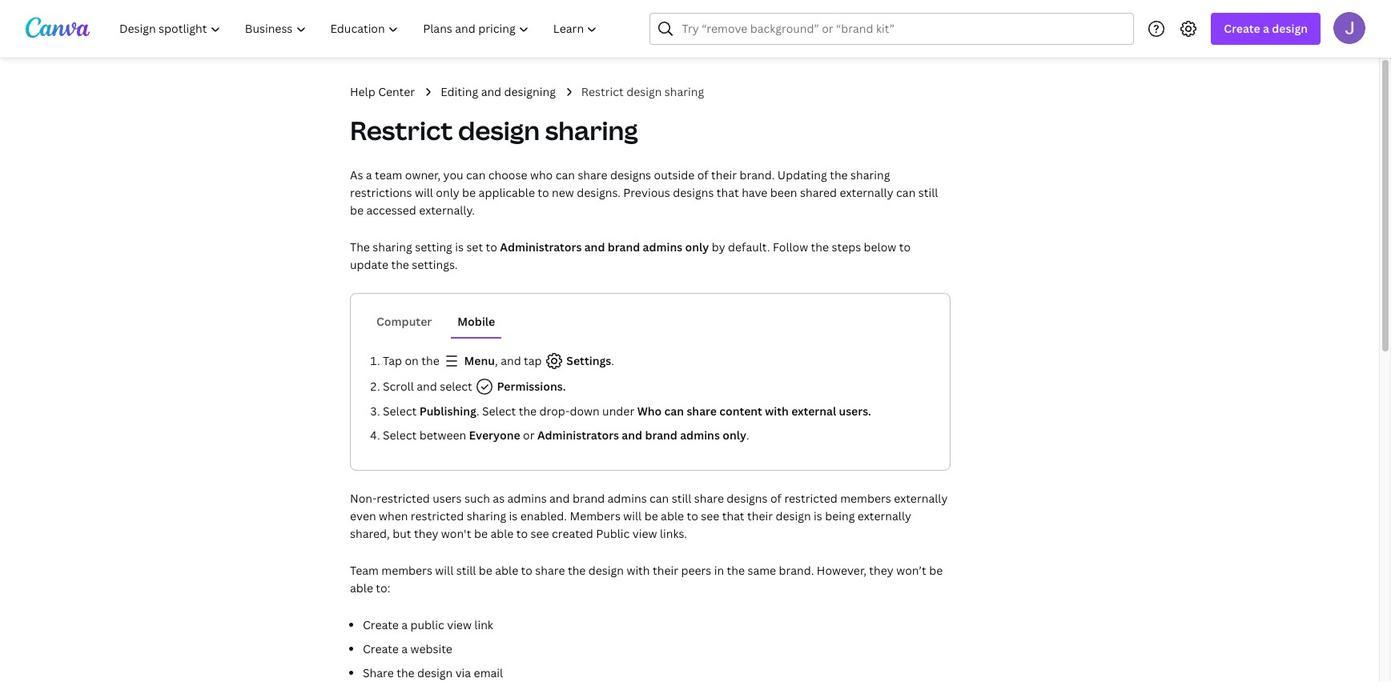Task type: vqa. For each thing, say whether or not it's contained in the screenshot.
topmost WITH
yes



Task type: describe. For each thing, give the bounding box(es) containing it.
still inside the team members will still be able to share the design with their peers in the same brand. however, they won't be able to:
[[456, 563, 476, 578]]

externally inside as a team owner, you can choose who can share designs outside of their brand. updating the sharing restrictions will only be applicable to new designs. previous designs that have been shared externally can still be accessed externally.
[[840, 185, 894, 200]]

be down you
[[462, 185, 476, 200]]

editing and designing
[[441, 84, 556, 99]]

0 vertical spatial .
[[612, 353, 614, 369]]

mobile
[[458, 314, 495, 329]]

help center link
[[350, 83, 415, 101]]

select up everyone
[[482, 404, 516, 419]]

to inside the team members will still be able to share the design with their peers in the same brand. however, they won't be able to:
[[521, 563, 533, 578]]

share inside as a team owner, you can choose who can share designs outside of their brand. updating the sharing restrictions will only be applicable to new designs. previous designs that have been shared externally can still be accessed externally.
[[578, 167, 608, 183]]

can up the new
[[556, 167, 575, 183]]

between
[[420, 428, 466, 443]]

create a design
[[1224, 21, 1308, 36]]

by
[[712, 240, 726, 255]]

create for create a website
[[363, 642, 399, 657]]

links.
[[660, 526, 687, 542]]

a for website
[[402, 642, 408, 657]]

shared,
[[350, 526, 390, 542]]

0 vertical spatial brand
[[608, 240, 640, 255]]

however,
[[817, 563, 867, 578]]

restrict inside restrict design sharing link
[[582, 84, 624, 99]]

restricted up when
[[377, 491, 430, 506]]

as
[[493, 491, 505, 506]]

design inside dropdown button
[[1272, 21, 1308, 36]]

under
[[603, 404, 635, 419]]

settings.
[[412, 257, 458, 272]]

help center
[[350, 84, 415, 99]]

select
[[440, 379, 473, 394]]

drop-
[[540, 404, 570, 419]]

publishing
[[420, 404, 477, 419]]

the down create a website
[[397, 666, 415, 681]]

they inside the team members will still be able to share the design with their peers in the same brand. however, they won't be able to:
[[870, 563, 894, 578]]

they inside non-restricted users such as admins and brand admins can still share designs of restricted members externally even when restricted sharing is enabled. members will be able to see that their design is being externally shared, but they won't be able to see created public view links.
[[414, 526, 439, 542]]

non-restricted users such as admins and brand admins can still share designs of restricted members externally even when restricted sharing is enabled. members will be able to see that their design is being externally shared, but they won't be able to see created public view links.
[[350, 491, 948, 542]]

enabled.
[[521, 509, 567, 524]]

design inside non-restricted users such as admins and brand admins can still share designs of restricted members externally even when restricted sharing is enabled. members will be able to see that their design is being externally shared, but they won't be able to see created public view links.
[[776, 509, 811, 524]]

,
[[495, 353, 498, 369]]

with inside the team members will still be able to share the design with their peers in the same brand. however, they won't be able to:
[[627, 563, 650, 578]]

admins up enabled.
[[508, 491, 547, 506]]

default.
[[728, 240, 770, 255]]

and down select publishing . select the drop-down under who can share content with external users.
[[622, 428, 643, 443]]

the right on
[[422, 353, 440, 369]]

down
[[570, 404, 600, 419]]

brand. inside the team members will still be able to share the design with their peers in the same brand. however, they won't be able to:
[[779, 563, 814, 578]]

the
[[350, 240, 370, 255]]

and right ,
[[501, 353, 521, 369]]

have
[[742, 185, 768, 200]]

be up link
[[479, 563, 493, 578]]

a for public
[[402, 618, 408, 633]]

and right editing
[[481, 84, 502, 99]]

being
[[825, 509, 855, 524]]

share left content
[[687, 404, 717, 419]]

select for between
[[383, 428, 417, 443]]

a for design
[[1263, 21, 1270, 36]]

on
[[405, 353, 419, 369]]

outside
[[654, 167, 695, 183]]

1 horizontal spatial designs
[[673, 185, 714, 200]]

0 horizontal spatial designs
[[610, 167, 651, 183]]

external
[[792, 404, 837, 419]]

1 horizontal spatial is
[[509, 509, 518, 524]]

0 horizontal spatial view
[[447, 618, 472, 633]]

new
[[552, 185, 574, 200]]

1 vertical spatial restrict design sharing
[[350, 113, 638, 147]]

applicable
[[479, 185, 535, 200]]

everyone
[[469, 428, 520, 443]]

brand inside non-restricted users such as admins and brand admins can still share designs of restricted members externally even when restricted sharing is enabled. members will be able to see that their design is being externally shared, but they won't be able to see created public view links.
[[573, 491, 605, 506]]

the sharing setting is set to administrators and brand admins only
[[350, 240, 709, 255]]

created
[[552, 526, 594, 542]]

same
[[748, 563, 776, 578]]

steps
[[832, 240, 861, 255]]

top level navigation element
[[109, 13, 612, 45]]

1 vertical spatial only
[[685, 240, 709, 255]]

as a team owner, you can choose who can share designs outside of their brand. updating the sharing restrictions will only be applicable to new designs. previous designs that have been shared externally can still be accessed externally.
[[350, 167, 938, 218]]

of inside as a team owner, you can choose who can share designs outside of their brand. updating the sharing restrictions will only be applicable to new designs. previous designs that have been shared externally can still be accessed externally.
[[698, 167, 709, 183]]

team
[[350, 563, 379, 578]]

the right update
[[391, 257, 409, 272]]

shared
[[800, 185, 837, 200]]

be right won't
[[930, 563, 943, 578]]

share
[[363, 666, 394, 681]]

can right you
[[466, 167, 486, 183]]

been
[[771, 185, 798, 200]]

settings .
[[564, 353, 614, 369]]

tap on the
[[383, 353, 442, 369]]

sharing inside as a team owner, you can choose who can share designs outside of their brand. updating the sharing restrictions will only be applicable to new designs. previous designs that have been shared externally can still be accessed externally.
[[851, 167, 891, 183]]

menu
[[464, 353, 495, 369]]

designing
[[504, 84, 556, 99]]

but
[[393, 526, 411, 542]]

owner,
[[405, 167, 441, 183]]

update
[[350, 257, 389, 272]]

accessed
[[366, 203, 416, 218]]

and right scroll
[[417, 379, 437, 394]]

their inside non-restricted users such as admins and brand admins can still share designs of restricted members externally even when restricted sharing is enabled. members will be able to see that their design is being externally shared, but they won't be able to see created public view links.
[[748, 509, 773, 524]]

permissions.
[[495, 379, 566, 394]]

create for create a design
[[1224, 21, 1261, 36]]

2 horizontal spatial only
[[723, 428, 747, 443]]

via
[[456, 666, 471, 681]]

0 vertical spatial restrict design sharing
[[582, 84, 704, 99]]

0 horizontal spatial is
[[455, 240, 464, 255]]

1 vertical spatial .
[[477, 404, 480, 419]]

when
[[379, 509, 408, 524]]

2 horizontal spatial .
[[747, 428, 750, 443]]

setting
[[415, 240, 453, 255]]

center
[[378, 84, 415, 99]]

restrictions
[[350, 185, 412, 200]]

will inside non-restricted users such as admins and brand admins can still share designs of restricted members externally even when restricted sharing is enabled. members will be able to see that their design is being externally shared, but they won't be able to see created public view links.
[[624, 509, 642, 524]]

who
[[637, 404, 662, 419]]

0 vertical spatial with
[[765, 404, 789, 419]]

previous
[[624, 185, 670, 200]]

members
[[570, 509, 621, 524]]

content
[[720, 404, 763, 419]]

members inside non-restricted users such as admins and brand admins can still share designs of restricted members externally even when restricted sharing is enabled. members will be able to see that their design is being externally shared, but they won't be able to see created public view links.
[[841, 491, 892, 506]]

team members will still be able to share the design with their peers in the same brand. however, they won't be able to:
[[350, 563, 943, 596]]

of inside non-restricted users such as admins and brand admins can still share designs of restricted members externally even when restricted sharing is enabled. members will be able to see that their design is being externally shared, but they won't be able to see created public view links.
[[771, 491, 782, 506]]

peers
[[681, 563, 712, 578]]

tap
[[383, 353, 402, 369]]

users
[[433, 491, 462, 506]]

tap
[[524, 353, 542, 369]]

website
[[411, 642, 453, 657]]

scroll and select
[[383, 379, 475, 394]]



Task type: locate. For each thing, give the bounding box(es) containing it.
scroll
[[383, 379, 414, 394]]

email
[[474, 666, 503, 681]]

updating
[[778, 167, 827, 183]]

1 vertical spatial create
[[363, 618, 399, 633]]

their right the outside
[[712, 167, 737, 183]]

0 vertical spatial their
[[712, 167, 737, 183]]

designs inside non-restricted users such as admins and brand admins can still share designs of restricted members externally even when restricted sharing is enabled. members will be able to see that their design is being externally shared, but they won't be able to see created public view links.
[[727, 491, 768, 506]]

externally up won't
[[894, 491, 948, 506]]

view inside non-restricted users such as admins and brand admins can still share designs of restricted members externally even when restricted sharing is enabled. members will be able to see that their design is being externally shared, but they won't be able to see created public view links.
[[633, 526, 657, 542]]

the up the or
[[519, 404, 537, 419]]

with right content
[[765, 404, 789, 419]]

2 horizontal spatial brand
[[645, 428, 678, 443]]

1 horizontal spatial brand
[[608, 240, 640, 255]]

to inside as a team owner, you can choose who can share designs outside of their brand. updating the sharing restrictions will only be applicable to new designs. previous designs that have been shared externally can still be accessed externally.
[[538, 185, 549, 200]]

select
[[383, 404, 417, 419], [482, 404, 516, 419], [383, 428, 417, 443]]

by default. follow the steps below to update the settings.
[[350, 240, 911, 272]]

externally right the being
[[858, 509, 912, 524]]

a for team
[[366, 167, 372, 183]]

0 vertical spatial restrict
[[582, 84, 624, 99]]

1 vertical spatial still
[[672, 491, 692, 506]]

externally.
[[419, 203, 475, 218]]

still inside as a team owner, you can choose who can share designs outside of their brand. updating the sharing restrictions will only be applicable to new designs. previous designs that have been shared externally can still be accessed externally.
[[919, 185, 938, 200]]

the right in
[[727, 563, 745, 578]]

2 vertical spatial their
[[653, 563, 679, 578]]

1 vertical spatial administrators
[[538, 428, 619, 443]]

is left enabled.
[[509, 509, 518, 524]]

in
[[714, 563, 724, 578]]

0 horizontal spatial only
[[436, 185, 460, 200]]

see down enabled.
[[531, 526, 549, 542]]

jacob simon image
[[1334, 12, 1366, 44]]

members up to:
[[382, 563, 433, 578]]

. up everyone
[[477, 404, 480, 419]]

will down won't
[[435, 563, 454, 578]]

0 vertical spatial they
[[414, 526, 439, 542]]

be
[[462, 185, 476, 200], [350, 203, 364, 218], [645, 509, 658, 524], [474, 526, 488, 542], [479, 563, 493, 578], [930, 563, 943, 578]]

the down created at left
[[568, 563, 586, 578]]

0 horizontal spatial see
[[531, 526, 549, 542]]

1 vertical spatial externally
[[894, 491, 948, 506]]

restrict down the center
[[350, 113, 453, 147]]

can inside non-restricted users such as admins and brand admins can still share designs of restricted members externally even when restricted sharing is enabled. members will be able to see that their design is being externally shared, but they won't be able to see created public view links.
[[650, 491, 669, 506]]

0 vertical spatial create
[[1224, 21, 1261, 36]]

2 vertical spatial brand
[[573, 491, 605, 506]]

that inside as a team owner, you can choose who can share designs outside of their brand. updating the sharing restrictions will only be applicable to new designs. previous designs that have been shared externally can still be accessed externally.
[[717, 185, 739, 200]]

view left link
[[447, 618, 472, 633]]

1 vertical spatial members
[[382, 563, 433, 578]]

be down restrictions
[[350, 203, 364, 218]]

0 vertical spatial administrators
[[500, 240, 582, 255]]

designs up previous
[[610, 167, 651, 183]]

won't
[[897, 563, 927, 578]]

choose
[[489, 167, 528, 183]]

they right but
[[414, 526, 439, 542]]

. up under
[[612, 353, 614, 369]]

their inside as a team owner, you can choose who can share designs outside of their brand. updating the sharing restrictions will only be applicable to new designs. previous designs that have been shared externally can still be accessed externally.
[[712, 167, 737, 183]]

0 vertical spatial will
[[415, 185, 433, 200]]

1 vertical spatial that
[[722, 509, 745, 524]]

select publishing . select the drop-down under who can share content with external users.
[[383, 404, 872, 419]]

still inside non-restricted users such as admins and brand admins can still share designs of restricted members externally even when restricted sharing is enabled. members will be able to see that their design is being externally shared, but they won't be able to see created public view links.
[[672, 491, 692, 506]]

designs up same
[[727, 491, 768, 506]]

externally
[[840, 185, 894, 200], [894, 491, 948, 506], [858, 509, 912, 524]]

non-
[[350, 491, 377, 506]]

0 vertical spatial externally
[[840, 185, 894, 200]]

1 vertical spatial restrict
[[350, 113, 453, 147]]

admins down content
[[680, 428, 720, 443]]

share inside the team members will still be able to share the design with their peers in the same brand. however, they won't be able to:
[[535, 563, 565, 578]]

still
[[919, 185, 938, 200], [672, 491, 692, 506], [456, 563, 476, 578]]

only inside as a team owner, you can choose who can share designs outside of their brand. updating the sharing restrictions will only be applicable to new designs. previous designs that have been shared externally can still be accessed externally.
[[436, 185, 460, 200]]

restricted up the being
[[785, 491, 838, 506]]

computer button
[[370, 307, 438, 337]]

can up below
[[897, 185, 916, 200]]

settings
[[567, 353, 612, 369]]

administrators
[[500, 240, 582, 255], [538, 428, 619, 443]]

and up enabled.
[[550, 491, 570, 506]]

0 vertical spatial view
[[633, 526, 657, 542]]

or
[[523, 428, 535, 443]]

of right the outside
[[698, 167, 709, 183]]

0 horizontal spatial restrict
[[350, 113, 453, 147]]

2 vertical spatial only
[[723, 428, 747, 443]]

share
[[578, 167, 608, 183], [687, 404, 717, 419], [694, 491, 724, 506], [535, 563, 565, 578]]

their up same
[[748, 509, 773, 524]]

2 vertical spatial create
[[363, 642, 399, 657]]

.
[[612, 353, 614, 369], [477, 404, 480, 419], [747, 428, 750, 443]]

designs
[[610, 167, 651, 183], [673, 185, 714, 200], [727, 491, 768, 506]]

share the design via email
[[363, 666, 503, 681]]

link
[[475, 618, 493, 633]]

see
[[701, 509, 720, 524], [531, 526, 549, 542]]

designs down the outside
[[673, 185, 714, 200]]

won't
[[441, 526, 471, 542]]

2 vertical spatial .
[[747, 428, 750, 443]]

brand down as a team owner, you can choose who can share designs outside of their brand. updating the sharing restrictions will only be applicable to new designs. previous designs that have been shared externally can still be accessed externally.
[[608, 240, 640, 255]]

editing and designing link
[[441, 83, 556, 101]]

design inside the team members will still be able to share the design with their peers in the same brand. however, they won't be able to:
[[589, 563, 624, 578]]

1 vertical spatial view
[[447, 618, 472, 633]]

1 horizontal spatial with
[[765, 404, 789, 419]]

such
[[465, 491, 490, 506]]

their
[[712, 167, 737, 183], [748, 509, 773, 524], [653, 563, 679, 578]]

0 horizontal spatial with
[[627, 563, 650, 578]]

2 vertical spatial will
[[435, 563, 454, 578]]

brand. right same
[[779, 563, 814, 578]]

0 horizontal spatial they
[[414, 526, 439, 542]]

select left "between"
[[383, 428, 417, 443]]

2 horizontal spatial still
[[919, 185, 938, 200]]

team
[[375, 167, 402, 183]]

of up same
[[771, 491, 782, 506]]

view left links.
[[633, 526, 657, 542]]

1 horizontal spatial their
[[712, 167, 737, 183]]

users.
[[839, 404, 872, 419]]

can right who
[[665, 404, 684, 419]]

0 vertical spatial still
[[919, 185, 938, 200]]

is left set
[[455, 240, 464, 255]]

0 horizontal spatial members
[[382, 563, 433, 578]]

the inside as a team owner, you can choose who can share designs outside of their brand. updating the sharing restrictions will only be applicable to new designs. previous designs that have been shared externally can still be accessed externally.
[[830, 167, 848, 183]]

0 vertical spatial brand.
[[740, 167, 775, 183]]

select down scroll
[[383, 404, 417, 419]]

1 vertical spatial will
[[624, 509, 642, 524]]

0 horizontal spatial of
[[698, 167, 709, 183]]

able
[[661, 509, 684, 524], [491, 526, 514, 542], [495, 563, 519, 578], [350, 581, 373, 596]]

menu , and tap
[[464, 353, 545, 369]]

0 vertical spatial only
[[436, 185, 460, 200]]

of
[[698, 167, 709, 183], [771, 491, 782, 506]]

the up shared
[[830, 167, 848, 183]]

admins left the by
[[643, 240, 683, 255]]

0 horizontal spatial brand
[[573, 491, 605, 506]]

as
[[350, 167, 363, 183]]

1 vertical spatial brand
[[645, 428, 678, 443]]

be right members
[[645, 509, 658, 524]]

that left have
[[717, 185, 739, 200]]

restricted down users on the left of the page
[[411, 509, 464, 524]]

1 vertical spatial of
[[771, 491, 782, 506]]

below
[[864, 240, 897, 255]]

2 horizontal spatial will
[[624, 509, 642, 524]]

1 horizontal spatial they
[[870, 563, 894, 578]]

who
[[530, 167, 553, 183]]

1 vertical spatial designs
[[673, 185, 714, 200]]

that inside non-restricted users such as admins and brand admins can still share designs of restricted members externally even when restricted sharing is enabled. members will be able to see that their design is being externally shared, but they won't be able to see created public view links.
[[722, 509, 745, 524]]

design
[[1272, 21, 1308, 36], [627, 84, 662, 99], [458, 113, 540, 147], [776, 509, 811, 524], [589, 563, 624, 578], [417, 666, 453, 681]]

you
[[444, 167, 464, 183]]

and down designs.
[[585, 240, 605, 255]]

0 horizontal spatial .
[[477, 404, 480, 419]]

1 horizontal spatial restrict
[[582, 84, 624, 99]]

1 horizontal spatial view
[[633, 526, 657, 542]]

restrict design sharing
[[582, 84, 704, 99], [350, 113, 638, 147]]

computer
[[377, 314, 432, 329]]

the left steps
[[811, 240, 829, 255]]

0 vertical spatial of
[[698, 167, 709, 183]]

a inside as a team owner, you can choose who can share designs outside of their brand. updating the sharing restrictions will only be applicable to new designs. previous designs that have been shared externally can still be accessed externally.
[[366, 167, 372, 183]]

restrict right designing
[[582, 84, 624, 99]]

to:
[[376, 581, 390, 596]]

1 vertical spatial brand.
[[779, 563, 814, 578]]

members inside the team members will still be able to share the design with their peers in the same brand. however, they won't be able to:
[[382, 563, 433, 578]]

. down content
[[747, 428, 750, 443]]

1 vertical spatial they
[[870, 563, 894, 578]]

0 vertical spatial members
[[841, 491, 892, 506]]

0 vertical spatial that
[[717, 185, 739, 200]]

1 horizontal spatial only
[[685, 240, 709, 255]]

2 horizontal spatial designs
[[727, 491, 768, 506]]

create a public view link
[[363, 618, 493, 633]]

their inside the team members will still be able to share the design with their peers in the same brand. however, they won't be able to:
[[653, 563, 679, 578]]

set
[[467, 240, 483, 255]]

administrators down the new
[[500, 240, 582, 255]]

create a website
[[363, 642, 453, 657]]

1 horizontal spatial still
[[672, 491, 692, 506]]

1 horizontal spatial of
[[771, 491, 782, 506]]

create for create a public view link
[[363, 618, 399, 633]]

create inside dropdown button
[[1224, 21, 1261, 36]]

help
[[350, 84, 376, 99]]

0 horizontal spatial still
[[456, 563, 476, 578]]

restrict design sharing link
[[582, 83, 704, 101]]

1 horizontal spatial will
[[435, 563, 454, 578]]

will inside as a team owner, you can choose who can share designs outside of their brand. updating the sharing restrictions will only be applicable to new designs. previous designs that have been shared externally can still be accessed externally.
[[415, 185, 433, 200]]

will down the owner,
[[415, 185, 433, 200]]

1 vertical spatial see
[[531, 526, 549, 542]]

only down content
[[723, 428, 747, 443]]

follow
[[773, 240, 809, 255]]

Try "remove background" or "brand kit" search field
[[682, 14, 1124, 44]]

will inside the team members will still be able to share the design with their peers in the same brand. however, they won't be able to:
[[435, 563, 454, 578]]

their left peers
[[653, 563, 679, 578]]

that up in
[[722, 509, 745, 524]]

is left the being
[[814, 509, 823, 524]]

0 vertical spatial designs
[[610, 167, 651, 183]]

select for publishing
[[383, 404, 417, 419]]

2 horizontal spatial is
[[814, 509, 823, 524]]

even
[[350, 509, 376, 524]]

admins
[[643, 240, 683, 255], [680, 428, 720, 443], [508, 491, 547, 506], [608, 491, 647, 506]]

members up the being
[[841, 491, 892, 506]]

administrators down down
[[538, 428, 619, 443]]

create a design button
[[1212, 13, 1321, 45]]

share up designs.
[[578, 167, 608, 183]]

public
[[596, 526, 630, 542]]

0 vertical spatial see
[[701, 509, 720, 524]]

only up externally.
[[436, 185, 460, 200]]

1 horizontal spatial brand.
[[779, 563, 814, 578]]

they left won't
[[870, 563, 894, 578]]

2 vertical spatial still
[[456, 563, 476, 578]]

designs.
[[577, 185, 621, 200]]

1 vertical spatial with
[[627, 563, 650, 578]]

and inside non-restricted users such as admins and brand admins can still share designs of restricted members externally even when restricted sharing is enabled. members will be able to see that their design is being externally shared, but they won't be able to see created public view links.
[[550, 491, 570, 506]]

a inside create a design dropdown button
[[1263, 21, 1270, 36]]

will up public
[[624, 509, 642, 524]]

to inside by default. follow the steps below to update the settings.
[[900, 240, 911, 255]]

share inside non-restricted users such as admins and brand admins can still share designs of restricted members externally even when restricted sharing is enabled. members will be able to see that their design is being externally shared, but they won't be able to see created public view links.
[[694, 491, 724, 506]]

select between everyone or administrators and brand admins only .
[[383, 428, 750, 443]]

mobile button
[[451, 307, 502, 337]]

see up in
[[701, 509, 720, 524]]

0 horizontal spatial will
[[415, 185, 433, 200]]

editing
[[441, 84, 478, 99]]

share down created at left
[[535, 563, 565, 578]]

2 vertical spatial externally
[[858, 509, 912, 524]]

admins up members
[[608, 491, 647, 506]]

sharing inside non-restricted users such as admins and brand admins can still share designs of restricted members externally even when restricted sharing is enabled. members will be able to see that their design is being externally shared, but they won't be able to see created public view links.
[[467, 509, 506, 524]]

externally right shared
[[840, 185, 894, 200]]

brand. inside as a team owner, you can choose who can share designs outside of their brand. updating the sharing restrictions will only be applicable to new designs. previous designs that have been shared externally can still be accessed externally.
[[740, 167, 775, 183]]

brand down who
[[645, 428, 678, 443]]

1 horizontal spatial see
[[701, 509, 720, 524]]

1 horizontal spatial .
[[612, 353, 614, 369]]

brand. up have
[[740, 167, 775, 183]]

2 vertical spatial designs
[[727, 491, 768, 506]]

and
[[481, 84, 502, 99], [585, 240, 605, 255], [501, 353, 521, 369], [417, 379, 437, 394], [622, 428, 643, 443], [550, 491, 570, 506]]

share up in
[[694, 491, 724, 506]]

0 horizontal spatial their
[[653, 563, 679, 578]]

can up links.
[[650, 491, 669, 506]]

with down public
[[627, 563, 650, 578]]

be right won't
[[474, 526, 488, 542]]

1 vertical spatial their
[[748, 509, 773, 524]]

1 horizontal spatial members
[[841, 491, 892, 506]]

members
[[841, 491, 892, 506], [382, 563, 433, 578]]

only left the by
[[685, 240, 709, 255]]

0 horizontal spatial brand.
[[740, 167, 775, 183]]

public
[[411, 618, 444, 633]]

2 horizontal spatial their
[[748, 509, 773, 524]]

brand up members
[[573, 491, 605, 506]]



